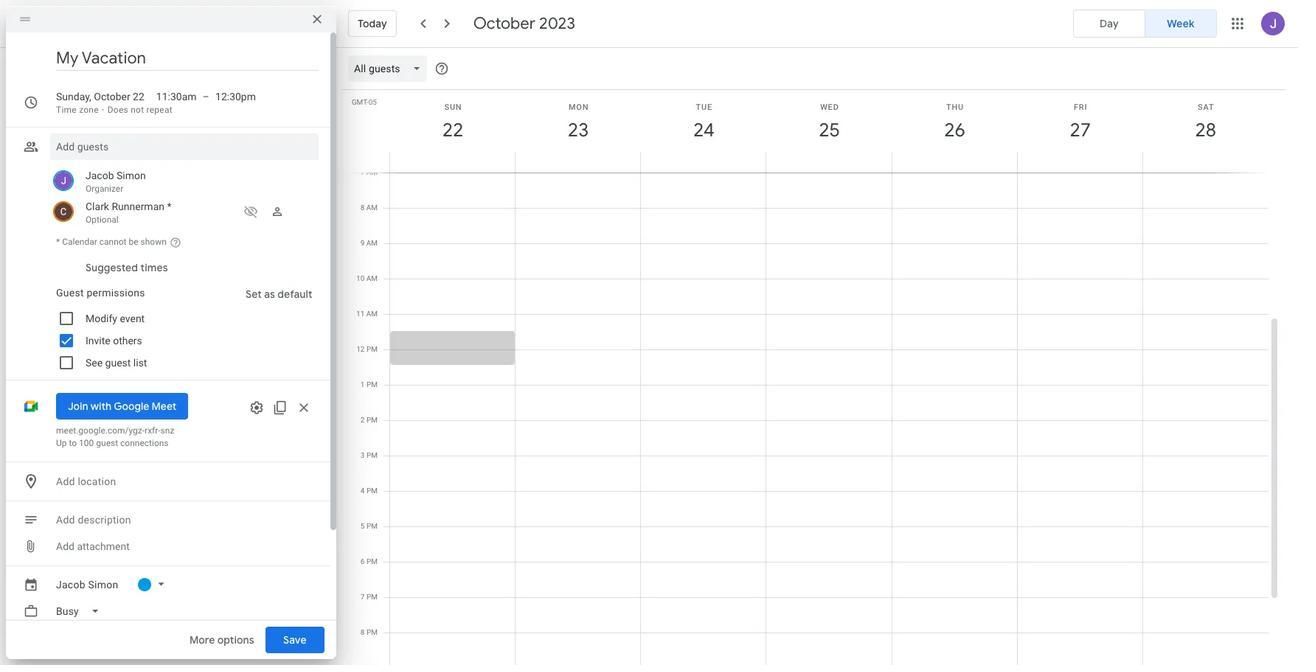 Task type: describe. For each thing, give the bounding box(es) containing it.
zone
[[79, 105, 99, 115]]

1 pm
[[361, 381, 378, 389]]

28 column header
[[1143, 90, 1269, 173]]

snz
[[161, 426, 174, 436]]

thu
[[947, 103, 964, 112]]

list
[[133, 357, 147, 369]]

cannot
[[99, 237, 127, 247]]

set
[[246, 288, 262, 301]]

8 for 8 am
[[360, 204, 365, 212]]

pm for 4 pm
[[367, 487, 378, 495]]

description
[[78, 514, 131, 526]]

Day radio
[[1073, 10, 1146, 38]]

clark
[[86, 201, 109, 212]]

am for 9 am
[[366, 239, 378, 247]]

12
[[357, 345, 365, 353]]

tue
[[696, 103, 713, 112]]

9
[[360, 239, 365, 247]]

12 pm
[[357, 345, 378, 353]]

pm for 7 pm
[[367, 593, 378, 601]]

join with google meet link
[[56, 393, 188, 420]]

not
[[131, 105, 144, 115]]

meet
[[152, 400, 177, 413]]

23
[[567, 118, 588, 142]]

11:30am
[[156, 91, 197, 103]]

suggested
[[86, 261, 138, 274]]

4 pm
[[361, 487, 378, 495]]

11
[[356, 310, 365, 318]]

1 vertical spatial *
[[56, 237, 60, 247]]

5 pm
[[361, 522, 378, 530]]

2
[[361, 416, 365, 424]]

100
[[79, 438, 94, 449]]

be
[[129, 237, 138, 247]]

fri 27
[[1069, 103, 1090, 142]]

* calendar cannot be shown
[[56, 237, 167, 247]]

12:30pm
[[215, 91, 256, 103]]

7 pm
[[361, 593, 378, 601]]

add attachment
[[56, 541, 130, 553]]

permissions
[[87, 287, 145, 299]]

2023
[[539, 13, 575, 34]]

to element
[[203, 89, 210, 104]]

jacob for jacob simon
[[56, 579, 85, 591]]

wed 25
[[818, 103, 839, 142]]

week
[[1167, 17, 1195, 30]]

am for 7 am
[[366, 168, 378, 176]]

27
[[1069, 118, 1090, 142]]

october 2023
[[473, 13, 575, 34]]

10
[[356, 274, 365, 283]]

sun
[[444, 103, 462, 112]]

22 column header
[[390, 90, 516, 173]]

times
[[140, 261, 168, 274]]

11:30am – 12:30pm
[[156, 91, 256, 103]]

saturday, october 28 element
[[1189, 114, 1223, 148]]

11 am
[[356, 310, 378, 318]]

with
[[91, 400, 112, 413]]

am for 10 am
[[366, 274, 378, 283]]

pm for 12 pm
[[367, 345, 378, 353]]

calendar
[[62, 237, 97, 247]]

clark runnerman * optional
[[86, 201, 172, 225]]

gmt-05
[[352, 98, 377, 106]]

mon
[[569, 103, 589, 112]]

pm for 5 pm
[[367, 522, 378, 530]]

wed
[[820, 103, 839, 112]]

7 am
[[360, 168, 378, 176]]

1
[[361, 381, 365, 389]]

25 column header
[[766, 90, 892, 173]]

add location button
[[50, 468, 319, 495]]

2 pm
[[361, 416, 378, 424]]

default
[[278, 288, 313, 301]]

24 column header
[[641, 90, 767, 173]]

sat 28
[[1195, 103, 1216, 142]]

time
[[56, 105, 77, 115]]

shown
[[141, 237, 167, 247]]

today button
[[348, 6, 397, 41]]

sunday, october 22
[[56, 91, 144, 103]]

6 pm
[[361, 558, 378, 566]]

8 am
[[360, 204, 378, 212]]

jacob for jacob simon organizer
[[86, 170, 114, 181]]

3 pm
[[361, 452, 378, 460]]

event
[[120, 313, 145, 325]]

guests invited to this event. tree
[[50, 166, 319, 228]]

* inside clark runnerman * optional
[[167, 201, 172, 212]]

26
[[944, 118, 965, 142]]



Task type: vqa. For each thing, say whether or not it's contained in the screenshot.
the right AND
no



Task type: locate. For each thing, give the bounding box(es) containing it.
grid containing 22
[[342, 48, 1281, 665]]

invite others
[[86, 335, 142, 347]]

1 horizontal spatial october
[[473, 13, 536, 34]]

4 pm from the top
[[367, 452, 378, 460]]

add for add description
[[56, 514, 75, 526]]

2 7 from the top
[[361, 593, 365, 601]]

location
[[78, 476, 116, 488]]

28
[[1195, 118, 1216, 142]]

3 add from the top
[[56, 541, 74, 553]]

3
[[361, 452, 365, 460]]

simon for jacob simon organizer
[[117, 170, 146, 181]]

suggested times button
[[80, 255, 174, 281]]

add for add location
[[56, 476, 75, 488]]

am up the 9 am
[[366, 204, 378, 212]]

thu 26
[[944, 103, 965, 142]]

optional
[[86, 215, 119, 225]]

add inside button
[[56, 541, 74, 553]]

grid
[[342, 48, 1281, 665]]

Add title text field
[[56, 47, 319, 69]]

meet.google.com/ygz-
[[56, 426, 145, 436]]

0 vertical spatial simon
[[117, 170, 146, 181]]

to
[[69, 438, 77, 449]]

7 up 8 am
[[360, 168, 365, 176]]

guest
[[56, 287, 84, 299]]

1 7 from the top
[[360, 168, 365, 176]]

1 vertical spatial add
[[56, 514, 75, 526]]

modify
[[86, 313, 117, 325]]

sun 22
[[442, 103, 463, 142]]

join with google meet
[[68, 400, 177, 413]]

add left attachment at the bottom left of the page
[[56, 541, 74, 553]]

None field
[[348, 55, 433, 82], [50, 598, 111, 625], [348, 55, 433, 82], [50, 598, 111, 625]]

set as default
[[246, 288, 313, 301]]

3 pm from the top
[[367, 416, 378, 424]]

* down jacob simon, organizer tree item
[[167, 201, 172, 212]]

am up 8 am
[[366, 168, 378, 176]]

–
[[203, 91, 210, 103]]

wednesday, october 25 element
[[813, 114, 847, 148]]

jacob inside jacob simon organizer
[[86, 170, 114, 181]]

repeat
[[146, 105, 173, 115]]

7 pm from the top
[[367, 558, 378, 566]]

invite
[[86, 335, 110, 347]]

0 horizontal spatial *
[[56, 237, 60, 247]]

1 vertical spatial 7
[[361, 593, 365, 601]]

1 vertical spatial 22
[[442, 118, 463, 142]]

october up 'does'
[[94, 91, 130, 103]]

am
[[366, 168, 378, 176], [366, 204, 378, 212], [366, 239, 378, 247], [366, 274, 378, 283], [366, 310, 378, 318]]

05
[[369, 98, 377, 106]]

8 up 9
[[360, 204, 365, 212]]

add for add attachment
[[56, 541, 74, 553]]

Guests text field
[[56, 134, 313, 160]]

guest left list
[[105, 357, 131, 369]]

organizer
[[86, 184, 123, 194]]

connections
[[120, 438, 169, 449]]

25
[[818, 118, 839, 142]]

thursday, october 26 element
[[938, 114, 972, 148]]

6 pm from the top
[[367, 522, 378, 530]]

attachment
[[77, 541, 130, 553]]

1 horizontal spatial jacob
[[86, 170, 114, 181]]

add left location
[[56, 476, 75, 488]]

simon down attachment at the bottom left of the page
[[88, 579, 118, 591]]

26 column header
[[892, 90, 1018, 173]]

pm right the 4
[[367, 487, 378, 495]]

23 column header
[[515, 90, 641, 173]]

rxfr-
[[145, 426, 161, 436]]

october
[[473, 13, 536, 34], [94, 91, 130, 103]]

Week radio
[[1145, 10, 1217, 38]]

day
[[1100, 17, 1119, 30]]

8 for 8 pm
[[361, 629, 365, 637]]

5
[[361, 522, 365, 530]]

pm
[[367, 345, 378, 353], [367, 381, 378, 389], [367, 416, 378, 424], [367, 452, 378, 460], [367, 487, 378, 495], [367, 522, 378, 530], [367, 558, 378, 566], [367, 593, 378, 601], [367, 629, 378, 637]]

jacob simon organizer
[[86, 170, 146, 194]]

sunday,
[[56, 91, 91, 103]]

pm for 3 pm
[[367, 452, 378, 460]]

27 column header
[[1017, 90, 1143, 173]]

pm right 2
[[367, 416, 378, 424]]

guest down "meet.google.com/ygz-"
[[96, 438, 118, 449]]

2 add from the top
[[56, 514, 75, 526]]

suggested times
[[86, 261, 168, 274]]

8 down the 7 pm
[[361, 629, 365, 637]]

0 horizontal spatial jacob
[[56, 579, 85, 591]]

tue 24
[[693, 103, 714, 142]]

5 pm from the top
[[367, 487, 378, 495]]

tuesday, october 24 element
[[687, 114, 721, 148]]

am right 11
[[366, 310, 378, 318]]

5 am from the top
[[366, 310, 378, 318]]

runnerman
[[112, 201, 165, 212]]

7
[[360, 168, 365, 176], [361, 593, 365, 601]]

mon 23
[[567, 103, 589, 142]]

as
[[264, 288, 275, 301]]

see
[[86, 357, 103, 369]]

sunday, october 22 element
[[436, 114, 470, 148]]

does not repeat
[[108, 105, 173, 115]]

1 am from the top
[[366, 168, 378, 176]]

am right 10
[[366, 274, 378, 283]]

8 pm
[[361, 629, 378, 637]]

3 am from the top
[[366, 239, 378, 247]]

10 am
[[356, 274, 378, 283]]

0 vertical spatial 8
[[360, 204, 365, 212]]

7 down 6 at the left of page
[[361, 593, 365, 601]]

monday, october 23 element
[[562, 114, 596, 148]]

8 pm from the top
[[367, 593, 378, 601]]

set as default button
[[240, 281, 319, 308]]

jacob simon, organizer tree item
[[50, 166, 319, 197]]

9 am
[[360, 239, 378, 247]]

am for 8 am
[[366, 204, 378, 212]]

add up add attachment on the bottom left
[[56, 514, 75, 526]]

24
[[693, 118, 714, 142]]

0 vertical spatial 22
[[133, 91, 144, 103]]

1 vertical spatial simon
[[88, 579, 118, 591]]

2 8 from the top
[[361, 629, 365, 637]]

guest permissions
[[56, 287, 145, 299]]

4 am from the top
[[366, 274, 378, 283]]

1 vertical spatial jacob
[[56, 579, 85, 591]]

sat
[[1198, 103, 1215, 112]]

0 vertical spatial 7
[[360, 168, 365, 176]]

pm right 1
[[367, 381, 378, 389]]

pm up '8 pm'
[[367, 593, 378, 601]]

show schedule of clark runnerman image
[[239, 200, 263, 224]]

clark runnerman, optional tree item
[[50, 197, 319, 228]]

2 vertical spatial add
[[56, 541, 74, 553]]

7 for 7 pm
[[361, 593, 365, 601]]

pm right 5
[[367, 522, 378, 530]]

google
[[114, 400, 149, 413]]

1 pm from the top
[[367, 345, 378, 353]]

am for 11 am
[[366, 310, 378, 318]]

7 for 7 am
[[360, 168, 365, 176]]

time zone
[[56, 105, 99, 115]]

simon inside jacob simon organizer
[[117, 170, 146, 181]]

pm for 1 pm
[[367, 381, 378, 389]]

pm right 3
[[367, 452, 378, 460]]

0 vertical spatial jacob
[[86, 170, 114, 181]]

october left 2023
[[473, 13, 536, 34]]

1 horizontal spatial 22
[[442, 118, 463, 142]]

option group
[[1073, 10, 1217, 38]]

1 vertical spatial 8
[[361, 629, 365, 637]]

1 vertical spatial october
[[94, 91, 130, 103]]

1 horizontal spatial *
[[167, 201, 172, 212]]

22
[[133, 91, 144, 103], [442, 118, 463, 142]]

pm for 2 pm
[[367, 416, 378, 424]]

join
[[68, 400, 88, 413]]

option group containing day
[[1073, 10, 1217, 38]]

9 pm from the top
[[367, 629, 378, 637]]

pm right 12
[[367, 345, 378, 353]]

simon for jacob simon
[[88, 579, 118, 591]]

22 up not
[[133, 91, 144, 103]]

0 vertical spatial october
[[473, 13, 536, 34]]

guest inside meet.google.com/ygz-rxfr-snz up to 100 guest connections
[[96, 438, 118, 449]]

22 inside column header
[[442, 118, 463, 142]]

6
[[361, 558, 365, 566]]

1 add from the top
[[56, 476, 75, 488]]

0 vertical spatial add
[[56, 476, 75, 488]]

add location
[[56, 476, 116, 488]]

am right 9
[[366, 239, 378, 247]]

8
[[360, 204, 365, 212], [361, 629, 365, 637]]

0 vertical spatial *
[[167, 201, 172, 212]]

2 am from the top
[[366, 204, 378, 212]]

pm right 6 at the left of page
[[367, 558, 378, 566]]

0 horizontal spatial 22
[[133, 91, 144, 103]]

jacob up organizer on the top left
[[86, 170, 114, 181]]

jacob down add attachment on the bottom left
[[56, 579, 85, 591]]

simon up organizer on the top left
[[117, 170, 146, 181]]

group containing guest permissions
[[50, 281, 319, 374]]

pm for 8 pm
[[367, 629, 378, 637]]

pm for 6 pm
[[367, 558, 378, 566]]

jacob simon
[[56, 579, 118, 591]]

1 8 from the top
[[360, 204, 365, 212]]

add description
[[56, 514, 131, 526]]

2 pm from the top
[[367, 381, 378, 389]]

others
[[113, 335, 142, 347]]

today
[[358, 17, 387, 30]]

add attachment button
[[50, 533, 136, 560]]

jacob
[[86, 170, 114, 181], [56, 579, 85, 591]]

0 horizontal spatial october
[[94, 91, 130, 103]]

meet.google.com/ygz-rxfr-snz up to 100 guest connections
[[56, 426, 174, 449]]

1 vertical spatial guest
[[96, 438, 118, 449]]

*
[[167, 201, 172, 212], [56, 237, 60, 247]]

group
[[50, 281, 319, 374]]

up
[[56, 438, 67, 449]]

0 vertical spatial guest
[[105, 357, 131, 369]]

* left calendar
[[56, 237, 60, 247]]

gmt-
[[352, 98, 369, 106]]

22 down sun
[[442, 118, 463, 142]]

friday, october 27 element
[[1064, 114, 1098, 148]]

add description button
[[50, 507, 319, 533]]

see guest list
[[86, 357, 147, 369]]

guest
[[105, 357, 131, 369], [96, 438, 118, 449]]

pm down the 7 pm
[[367, 629, 378, 637]]



